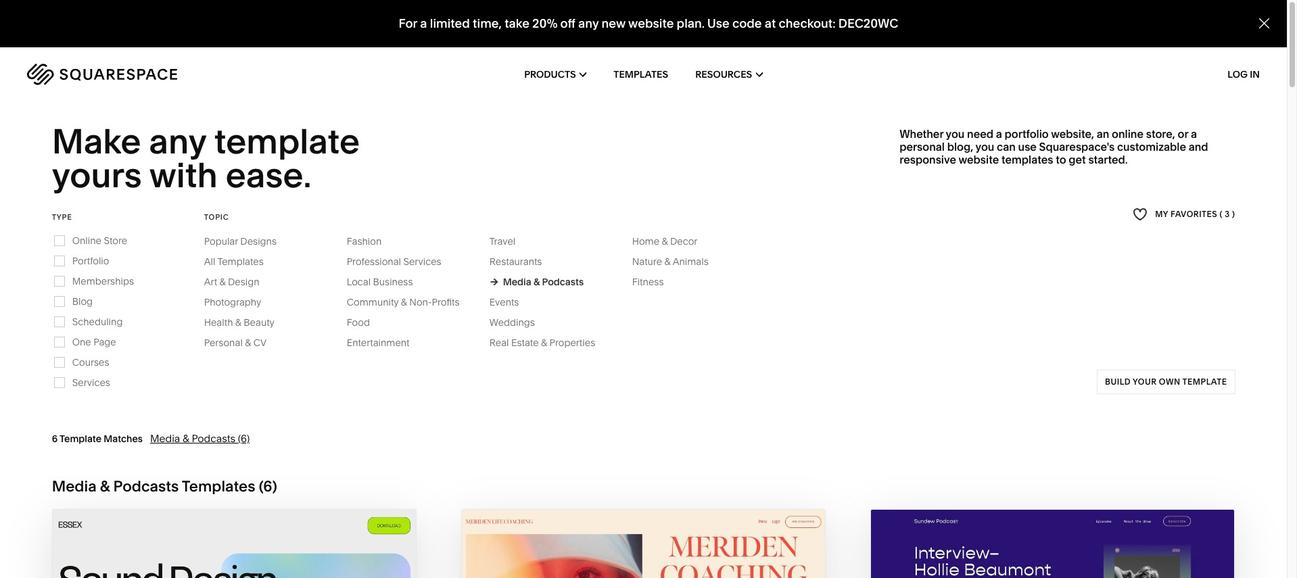 Task type: describe. For each thing, give the bounding box(es) containing it.
all templates link
[[204, 256, 277, 268]]

log
[[1228, 68, 1248, 81]]

log             in link
[[1228, 68, 1261, 81]]

3
[[1225, 209, 1231, 219]]

use
[[708, 16, 730, 31]]

1 horizontal spatial you
[[976, 140, 995, 154]]

use
[[1019, 140, 1037, 154]]

podcasts for media & podcasts templates ( 6 )
[[113, 478, 179, 496]]

local business
[[347, 276, 413, 288]]

code
[[733, 16, 762, 31]]

cv
[[254, 337, 267, 349]]

& for media & podcasts
[[534, 276, 540, 288]]

media for media & podcasts
[[503, 276, 532, 288]]

build
[[1105, 377, 1131, 387]]

entertainment
[[347, 337, 410, 349]]

professional
[[347, 256, 401, 268]]

& for community & non-profits
[[401, 296, 407, 308]]

professional services link
[[347, 256, 455, 268]]

website inside whether you need a portfolio website, an online store, or a personal blog, you can use squarespace's customizable and responsive website templates to get started.
[[959, 153, 1000, 167]]

topic
[[204, 212, 229, 222]]

new
[[602, 16, 626, 31]]

decor
[[671, 235, 698, 247]]

sundew image
[[872, 510, 1235, 579]]

page
[[93, 336, 116, 348]]

podcasts for media & podcasts (6)
[[192, 432, 236, 445]]

template inside make any template yours with ease.
[[214, 120, 360, 162]]

art
[[204, 276, 217, 288]]

food link
[[347, 317, 384, 329]]

limited
[[430, 16, 470, 31]]

2 horizontal spatial a
[[1191, 127, 1198, 141]]

build your own template button
[[1097, 370, 1236, 394]]

responsive
[[900, 153, 957, 167]]

for a limited time, take 20% off any new website plan. use code at checkout: dec20wc
[[399, 16, 899, 31]]

for
[[399, 16, 418, 31]]

checkout:
[[779, 16, 836, 31]]

memberships
[[72, 275, 134, 287]]

ease.
[[226, 155, 312, 196]]

fashion link
[[347, 235, 395, 247]]

portfolio
[[1005, 127, 1049, 141]]

& for home & decor
[[662, 235, 668, 247]]

log             in
[[1228, 68, 1261, 81]]

my favorites ( 3 )
[[1156, 209, 1236, 219]]

0 vertical spatial 6
[[52, 433, 58, 445]]

personal
[[204, 337, 243, 349]]

website,
[[1052, 127, 1095, 141]]

nature & animals
[[632, 256, 709, 268]]

& for nature & animals
[[665, 256, 671, 268]]

type
[[52, 212, 72, 222]]

fashion
[[347, 235, 382, 247]]

food
[[347, 317, 370, 329]]

media & podcasts (6) link
[[150, 432, 250, 445]]

popular
[[204, 235, 238, 247]]

one page
[[72, 336, 116, 348]]

media for media & podcasts (6)
[[150, 432, 180, 445]]

and
[[1189, 140, 1209, 154]]

design
[[228, 276, 260, 288]]

entertainment link
[[347, 337, 423, 349]]

community & non-profits link
[[347, 296, 473, 308]]

any inside make any template yours with ease.
[[149, 120, 206, 162]]

health & beauty
[[204, 317, 275, 329]]

resources button
[[696, 47, 763, 101]]

fitness
[[632, 276, 664, 288]]

1 horizontal spatial a
[[997, 127, 1003, 141]]

yours
[[52, 155, 142, 196]]

real estate & properties link
[[490, 337, 609, 349]]

events link
[[490, 296, 533, 308]]

personal & cv link
[[204, 337, 280, 349]]

with
[[149, 155, 218, 196]]

20%
[[533, 16, 558, 31]]

weddings link
[[490, 317, 549, 329]]

home
[[632, 235, 660, 247]]

professional services
[[347, 256, 442, 268]]

photography
[[204, 296, 261, 308]]

personal
[[900, 140, 945, 154]]

courses
[[72, 356, 109, 369]]

an
[[1097, 127, 1110, 141]]



Task type: locate. For each thing, give the bounding box(es) containing it.
one
[[72, 336, 91, 348]]

need
[[968, 127, 994, 141]]

1 vertical spatial (
[[259, 478, 263, 496]]

store,
[[1147, 127, 1176, 141]]

make any template yours with ease. main content
[[0, 0, 1298, 579]]

nature & animals link
[[632, 256, 723, 268]]

get
[[1069, 153, 1086, 167]]

2 vertical spatial podcasts
[[113, 478, 179, 496]]

you
[[946, 127, 965, 141], [976, 140, 995, 154]]

& down restaurants link
[[534, 276, 540, 288]]

podcasts down 'matches'
[[113, 478, 179, 496]]

templates down popular designs
[[217, 256, 264, 268]]

1 horizontal spatial podcasts
[[192, 432, 236, 445]]

& for art & design
[[220, 276, 226, 288]]

& left non-
[[401, 296, 407, 308]]

popular designs link
[[204, 235, 290, 247]]

6 template matches
[[52, 433, 143, 445]]

0 vertical spatial services
[[404, 256, 442, 268]]

dec20wc
[[839, 16, 899, 31]]

restaurants link
[[490, 256, 556, 268]]

animals
[[673, 256, 709, 268]]

1 vertical spatial website
[[959, 153, 1000, 167]]

services up business
[[404, 256, 442, 268]]

at
[[765, 16, 776, 31]]

photography link
[[204, 296, 275, 308]]

products button
[[525, 47, 587, 101]]

website right 'new'
[[629, 16, 674, 31]]

blog,
[[948, 140, 974, 154]]

6
[[52, 433, 58, 445], [263, 478, 272, 496]]

plan.
[[677, 16, 705, 31]]

weddings
[[490, 317, 535, 329]]

online store
[[72, 235, 127, 247]]

home & decor link
[[632, 235, 711, 247]]

portfolio
[[72, 255, 109, 267]]

1 vertical spatial services
[[72, 377, 110, 389]]

templates link
[[614, 47, 669, 101]]

0 horizontal spatial 6
[[52, 433, 58, 445]]

online
[[72, 235, 101, 247]]

6 up essex image
[[263, 478, 272, 496]]

0 horizontal spatial )
[[272, 478, 277, 496]]

events
[[490, 296, 519, 308]]

home & decor
[[632, 235, 698, 247]]

& up media & podcasts templates ( 6 )
[[183, 432, 189, 445]]

& right art
[[220, 276, 226, 288]]

& right estate
[[541, 337, 547, 349]]

media down template
[[52, 478, 97, 496]]

1 horizontal spatial (
[[1220, 209, 1223, 219]]

1 vertical spatial )
[[272, 478, 277, 496]]

1 vertical spatial template
[[1183, 377, 1228, 387]]

( left the 3
[[1220, 209, 1223, 219]]

whether you need a portfolio website, an online store, or a personal blog, you can use squarespace's customizable and responsive website templates to get started.
[[900, 127, 1209, 167]]

off
[[561, 16, 576, 31]]

1 vertical spatial 6
[[263, 478, 272, 496]]

squarespace logo link
[[27, 64, 274, 85]]

0 horizontal spatial website
[[629, 16, 674, 31]]

podcasts left (6)
[[192, 432, 236, 445]]

real
[[490, 337, 509, 349]]

0 horizontal spatial any
[[149, 120, 206, 162]]

1 horizontal spatial website
[[959, 153, 1000, 167]]

1 horizontal spatial services
[[404, 256, 442, 268]]

2 horizontal spatial media
[[503, 276, 532, 288]]

non-
[[410, 296, 432, 308]]

blog
[[72, 296, 93, 308]]

travel
[[490, 235, 516, 247]]

a
[[420, 16, 427, 31], [997, 127, 1003, 141], [1191, 127, 1198, 141]]

1 vertical spatial media
[[150, 432, 180, 445]]

to
[[1056, 153, 1067, 167]]

0 horizontal spatial template
[[214, 120, 360, 162]]

make
[[52, 120, 141, 162]]

& down 6 template matches
[[100, 478, 110, 496]]

1 vertical spatial podcasts
[[192, 432, 236, 445]]

0 vertical spatial podcasts
[[542, 276, 584, 288]]

0 horizontal spatial services
[[72, 377, 110, 389]]

customizable
[[1118, 140, 1187, 154]]

0 vertical spatial )
[[1233, 209, 1236, 219]]

community
[[347, 296, 399, 308]]

you left need
[[946, 127, 965, 141]]

beauty
[[244, 317, 275, 329]]

0 horizontal spatial you
[[946, 127, 965, 141]]

media down restaurants
[[503, 276, 532, 288]]

essex image
[[53, 510, 416, 579]]

squarespace logo image
[[27, 64, 177, 85]]

templates down 'for a limited time, take 20% off any new website plan. use code at checkout: dec20wc'
[[614, 68, 669, 81]]

0 horizontal spatial a
[[420, 16, 427, 31]]

local business link
[[347, 276, 427, 288]]

media & podcasts (6)
[[150, 432, 250, 445]]

1 horizontal spatial any
[[579, 16, 599, 31]]

started.
[[1089, 153, 1128, 167]]

& right home
[[662, 235, 668, 247]]

website
[[629, 16, 674, 31], [959, 153, 1000, 167]]

build your own template
[[1105, 377, 1228, 387]]

1 horizontal spatial media
[[150, 432, 180, 445]]

favorites
[[1171, 209, 1218, 219]]

0 horizontal spatial (
[[259, 478, 263, 496]]

your
[[1133, 377, 1157, 387]]

6 left template
[[52, 433, 58, 445]]

templates
[[1002, 153, 1054, 167]]

0 vertical spatial any
[[579, 16, 599, 31]]

1 horizontal spatial )
[[1233, 209, 1236, 219]]

restaurants
[[490, 256, 542, 268]]

or
[[1178, 127, 1189, 141]]

0 horizontal spatial podcasts
[[113, 478, 179, 496]]

make any template yours with ease.
[[52, 120, 367, 196]]

podcasts down restaurants link
[[542, 276, 584, 288]]

2 horizontal spatial podcasts
[[542, 276, 584, 288]]

my favorites ( 3 ) link
[[1133, 206, 1236, 224]]

fitness link
[[632, 276, 678, 288]]

a right or
[[1191, 127, 1198, 141]]

meriden image
[[462, 510, 826, 579]]

matches
[[104, 433, 143, 445]]

0 vertical spatial media
[[503, 276, 532, 288]]

art & design
[[204, 276, 260, 288]]

(6)
[[238, 432, 250, 445]]

& for media & podcasts (6)
[[183, 432, 189, 445]]

media & podcasts link
[[490, 276, 584, 288]]

& for personal & cv
[[245, 337, 251, 349]]

media & podcasts
[[503, 276, 584, 288]]

0 vertical spatial templates
[[614, 68, 669, 81]]

2 vertical spatial media
[[52, 478, 97, 496]]

local
[[347, 276, 371, 288]]

travel link
[[490, 235, 529, 247]]

you left can
[[976, 140, 995, 154]]

media & podcasts templates ( 6 )
[[52, 478, 277, 496]]

a right for
[[420, 16, 427, 31]]

designs
[[240, 235, 277, 247]]

media for media & podcasts templates ( 6 )
[[52, 478, 97, 496]]

a right need
[[997, 127, 1003, 141]]

business
[[373, 276, 413, 288]]

& right health
[[235, 317, 242, 329]]

media right 'matches'
[[150, 432, 180, 445]]

( up essex image
[[259, 478, 263, 496]]

take
[[505, 16, 530, 31]]

1 vertical spatial templates
[[217, 256, 264, 268]]

templates down the media & podcasts (6)
[[182, 478, 255, 496]]

podcasts for media & podcasts
[[542, 276, 584, 288]]

template
[[214, 120, 360, 162], [1183, 377, 1228, 387]]

& right the nature
[[665, 256, 671, 268]]

media
[[503, 276, 532, 288], [150, 432, 180, 445], [52, 478, 97, 496]]

1 vertical spatial any
[[149, 120, 206, 162]]

services
[[404, 256, 442, 268], [72, 377, 110, 389]]

0 vertical spatial template
[[214, 120, 360, 162]]

template inside button
[[1183, 377, 1228, 387]]

health
[[204, 317, 233, 329]]

personal & cv
[[204, 337, 267, 349]]

squarespace's
[[1040, 140, 1115, 154]]

online
[[1112, 127, 1144, 141]]

1 horizontal spatial 6
[[263, 478, 272, 496]]

podcasts
[[542, 276, 584, 288], [192, 432, 236, 445], [113, 478, 179, 496]]

& for health & beauty
[[235, 317, 242, 329]]

scheduling
[[72, 316, 123, 328]]

0 vertical spatial website
[[629, 16, 674, 31]]

in
[[1251, 68, 1261, 81]]

whether
[[900, 127, 944, 141]]

2 vertical spatial templates
[[182, 478, 255, 496]]

services down courses
[[72, 377, 110, 389]]

website down need
[[959, 153, 1000, 167]]

1 horizontal spatial template
[[1183, 377, 1228, 387]]

& left cv on the bottom left
[[245, 337, 251, 349]]

template
[[60, 433, 102, 445]]

0 horizontal spatial media
[[52, 478, 97, 496]]

& for media & podcasts templates ( 6 )
[[100, 478, 110, 496]]

0 vertical spatial (
[[1220, 209, 1223, 219]]

templates
[[614, 68, 669, 81], [217, 256, 264, 268], [182, 478, 255, 496]]



Task type: vqa. For each thing, say whether or not it's contained in the screenshot.
Log             In link
yes



